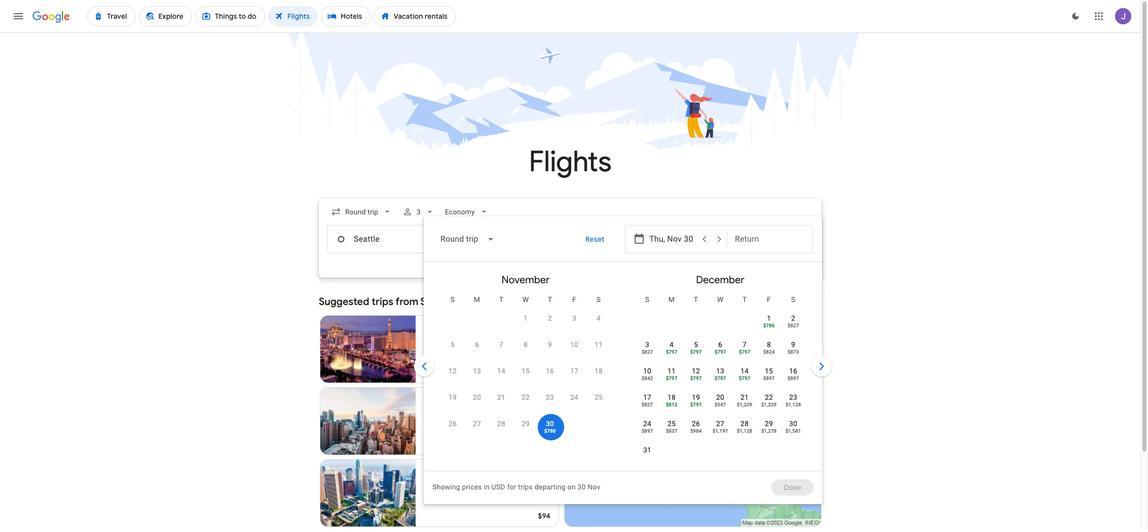 Task type: locate. For each thing, give the bounding box(es) containing it.
None text field
[[327, 225, 470, 253]]

2 16 from the left
[[789, 367, 797, 375]]

1 horizontal spatial 27
[[716, 420, 724, 428]]

, 797 us dollars element
[[666, 349, 677, 355], [690, 349, 702, 355], [714, 349, 726, 355], [739, 349, 750, 355], [666, 376, 677, 381], [690, 376, 702, 381], [714, 376, 726, 381], [739, 376, 750, 381], [690, 402, 702, 408]]

1 16 from the left
[[546, 367, 554, 375]]

2 29 from the left
[[765, 420, 773, 428]]

$812
[[666, 402, 677, 408]]

30 inside 30 $780
[[546, 420, 554, 428]]

1 vertical spatial 11
[[667, 367, 676, 375]]

0 vertical spatial 24
[[570, 393, 578, 401]]

1 29 from the left
[[522, 420, 530, 428]]

0 vertical spatial nonstop
[[436, 345, 463, 353]]

0 vertical spatial 18
[[595, 367, 603, 375]]

row containing 26
[[440, 414, 562, 443]]

27 up , 1197 us dollars element
[[716, 420, 724, 428]]

Return text field
[[735, 226, 805, 253]]

15 down $824
[[765, 367, 773, 375]]

$94
[[538, 511, 550, 521]]

thu, dec 21 element
[[740, 392, 749, 402]]

, 897 us dollars element up "sun, dec 31" element
[[641, 428, 653, 434]]

Departure text field
[[649, 226, 696, 253], [649, 226, 696, 253]]

2 7 from the left
[[743, 341, 747, 349]]

13 inside 13 $797
[[716, 367, 724, 375]]

2 23 from the left
[[789, 393, 797, 401]]

16 down $873
[[789, 367, 797, 375]]

row containing 19
[[440, 388, 611, 417]]

2 vertical spatial $827
[[641, 402, 653, 408]]

$1,229
[[761, 402, 777, 408]]

16 for 16 $897
[[789, 367, 797, 375]]

21 up $1,209
[[740, 393, 749, 401]]

24 inside 24 button
[[570, 393, 578, 401]]

2 hr 42 min
[[469, 489, 506, 497]]

$797 for 14
[[739, 376, 750, 381]]

1 horizontal spatial 21
[[740, 393, 749, 401]]

1 vertical spatial $1,128
[[737, 428, 752, 434]]

, 797 us dollars element up the tue, dec 12 element
[[690, 349, 702, 355]]

16
[[546, 367, 554, 375], [789, 367, 797, 375]]

vegas
[[438, 324, 461, 334]]

$797
[[666, 349, 677, 355], [690, 349, 702, 355], [714, 349, 726, 355], [739, 349, 750, 355], [666, 376, 677, 381], [690, 376, 702, 381], [714, 376, 726, 381], [739, 376, 750, 381], [690, 402, 702, 408]]

29 for 29 $1,278
[[765, 420, 773, 428]]

15 inside 15 $897
[[765, 367, 773, 375]]

21 inside button
[[497, 393, 505, 401]]

, 780 us dollars element
[[544, 428, 556, 434]]

2 left "fri, nov 3" element
[[548, 314, 552, 322]]

24 down 17 button
[[570, 393, 578, 401]]

fri, nov 10 element
[[570, 340, 578, 350]]

11 for 11 $797
[[667, 367, 676, 375]]

26
[[449, 420, 457, 428], [692, 420, 700, 428]]

f
[[572, 295, 576, 304], [767, 295, 771, 304]]

1 left 'stop'
[[436, 417, 440, 425]]

0 vertical spatial trips
[[372, 295, 393, 308]]

5 inside button
[[451, 341, 455, 349]]

1 horizontal spatial 16
[[789, 367, 797, 375]]

8 $824
[[763, 341, 775, 355]]

21 for 21 $1,209
[[740, 393, 749, 401]]

f right explore
[[767, 295, 771, 304]]

1 horizontal spatial 23
[[789, 393, 797, 401]]

w down december on the right of page
[[717, 295, 723, 304]]

29 button
[[513, 419, 538, 443]]

thu, nov 16 element
[[546, 366, 554, 376]]

, 1229 us dollars element
[[761, 402, 777, 408]]

9 inside 9 $873
[[791, 341, 795, 349]]

$897 up the fri, dec 22 element
[[763, 376, 775, 381]]

nov right 'on'
[[588, 483, 600, 491]]

18
[[595, 367, 603, 375], [667, 393, 676, 401]]

1 horizontal spatial 10
[[643, 367, 651, 375]]

24 for 24
[[570, 393, 578, 401]]

trips left from
[[372, 295, 393, 308]]

21 $1,209
[[737, 393, 752, 408]]

5
[[451, 341, 455, 349], [694, 341, 698, 349]]

2 left mon, nov 6 element
[[469, 345, 474, 353]]

$827 for 2
[[787, 323, 799, 328]]

20 for 20 $947
[[716, 393, 724, 401]]

11 inside 11 button
[[595, 341, 603, 349]]

7 right 40
[[499, 341, 503, 349]]

0 vertical spatial dec
[[424, 335, 436, 343]]

17 down 10 button
[[570, 367, 578, 375]]

2 19 from the left
[[692, 393, 700, 401]]

4 inside 4 $797
[[670, 341, 674, 349]]

1 m from the left
[[474, 295, 480, 304]]

24 inside 24 $897
[[643, 420, 651, 428]]

0 horizontal spatial 15
[[522, 367, 530, 375]]

1 20 from the left
[[473, 393, 481, 401]]

22 for 22 $1,229
[[765, 393, 773, 401]]

1 7 from the left
[[499, 341, 503, 349]]

15 for 15 $897
[[765, 367, 773, 375]]

$797 up tue, dec 19 element
[[690, 376, 702, 381]]

18 up the $812
[[667, 393, 676, 401]]

w inside december row group
[[717, 295, 723, 304]]

16 inside 16 $897
[[789, 367, 797, 375]]

mon, nov 6 element
[[475, 340, 479, 350]]

, 842 us dollars element
[[641, 376, 653, 381]]

from
[[395, 295, 418, 308]]

1 horizontal spatial , 897 us dollars element
[[763, 376, 775, 381]]

, 1128 us dollars element right , 1197 us dollars element
[[737, 428, 752, 434]]

1 horizontal spatial trips
[[518, 483, 533, 491]]

, 797 us dollars element for 13
[[714, 376, 726, 381]]

$797 up the tue, dec 12 element
[[690, 349, 702, 355]]

departing
[[535, 483, 566, 491]]

hr for $38
[[475, 345, 482, 353]]

11 button
[[586, 340, 611, 364]]

11 down 4 $797
[[667, 367, 676, 375]]

26 for 26 $984
[[692, 420, 700, 428]]

20
[[473, 393, 481, 401], [716, 393, 724, 401]]

, 797 us dollars element up tue, dec 19 element
[[690, 376, 702, 381]]

1 12 from the left
[[449, 367, 457, 375]]

, 827 us dollars element for 3
[[641, 349, 653, 355]]

0 horizontal spatial nov
[[424, 479, 436, 487]]

wed, dec 20 element
[[716, 392, 724, 402]]

2 horizontal spatial 9
[[791, 341, 795, 349]]

12 down 5 $797
[[692, 367, 700, 375]]

29 for 29
[[522, 420, 530, 428]]

2 vertical spatial 3
[[645, 341, 649, 349]]

2 13 from the left
[[716, 367, 724, 375]]

19 down 12 $797
[[692, 393, 700, 401]]

f inside december row group
[[767, 295, 771, 304]]

$1,278
[[761, 428, 777, 434]]

min right 42
[[494, 489, 506, 497]]

1 5 from the left
[[451, 341, 455, 349]]

trips right for
[[518, 483, 533, 491]]

22
[[522, 393, 530, 401], [765, 393, 773, 401]]

1 15 from the left
[[522, 367, 530, 375]]

1 horizontal spatial 3
[[572, 314, 576, 322]]

$897
[[763, 376, 775, 381], [787, 376, 799, 381], [641, 428, 653, 434]]

$797 for 13
[[714, 376, 726, 381]]

1 27 from the left
[[473, 420, 481, 428]]

0 vertical spatial $827
[[787, 323, 799, 328]]

1 horizontal spatial 1
[[524, 314, 528, 322]]

1 19 from the left
[[449, 393, 457, 401]]

23 down 16 'button'
[[546, 393, 554, 401]]

grid
[[428, 266, 818, 477]]

9 for 9
[[548, 341, 552, 349]]

1 horizontal spatial 6
[[475, 341, 479, 349]]

november
[[501, 274, 550, 286]]

grid inside flight search box
[[428, 266, 818, 477]]

2 inside button
[[548, 314, 552, 322]]

min for $166
[[486, 417, 499, 425]]

nov
[[424, 479, 436, 487], [588, 483, 600, 491]]

28 button
[[489, 419, 513, 443]]

None field
[[327, 203, 397, 221], [441, 203, 493, 221], [432, 227, 503, 251], [327, 203, 397, 221], [441, 203, 493, 221], [432, 227, 503, 251]]

15 inside 15 button
[[522, 367, 530, 375]]

3 s from the left
[[645, 295, 649, 304]]

10 $842
[[641, 367, 653, 381]]

6 inside 6 $797
[[718, 341, 722, 349]]

nonstop down 30 – dec
[[436, 489, 463, 497]]

1 vertical spatial $827
[[641, 349, 653, 355]]

1 13 from the left
[[473, 367, 481, 375]]

17 button
[[562, 366, 586, 390]]

18 for 18 $812
[[667, 393, 676, 401]]

1 horizontal spatial 20
[[716, 393, 724, 401]]

21
[[497, 393, 505, 401], [740, 393, 749, 401]]

dec down the new
[[424, 407, 436, 415]]

0 horizontal spatial 19
[[449, 393, 457, 401]]

suggested trips from seattle region
[[319, 290, 822, 529]]

7 right the wed, dec 6 element
[[743, 341, 747, 349]]

24 for 24 $897
[[643, 420, 651, 428]]

0 vertical spatial 3
[[417, 208, 421, 216]]

13 for 13
[[473, 367, 481, 375]]

0 vertical spatial $1,128
[[785, 402, 801, 408]]

0 horizontal spatial 11
[[595, 341, 603, 349]]

0 horizontal spatial 17
[[570, 367, 578, 375]]

19 inside button
[[449, 393, 457, 401]]

24
[[570, 393, 578, 401], [643, 420, 651, 428]]

7
[[499, 341, 503, 349], [743, 341, 747, 349]]

38 US dollars text field
[[538, 367, 550, 377]]

mon, dec 4 element
[[670, 340, 674, 350]]

0 horizontal spatial m
[[474, 295, 480, 304]]

m for december
[[668, 295, 675, 304]]

0 vertical spatial min
[[494, 345, 506, 353]]

14 inside 14 $797
[[740, 367, 749, 375]]

1 horizontal spatial 19
[[692, 393, 700, 401]]

1 vertical spatial 4
[[670, 341, 674, 349]]

2 12 from the left
[[692, 367, 700, 375]]

hr
[[475, 345, 482, 353], [468, 417, 475, 425], [475, 489, 482, 497]]

wed, nov 15 element
[[522, 366, 530, 376]]

min for $38
[[494, 345, 506, 353]]

1 horizontal spatial 22
[[765, 393, 773, 401]]

6 left in
[[469, 479, 473, 487]]

94 US dollars text field
[[538, 511, 550, 521]]

0 horizontal spatial trips
[[372, 295, 393, 308]]

1 horizontal spatial 24
[[643, 420, 651, 428]]

0 horizontal spatial 24
[[570, 393, 578, 401]]

4
[[597, 314, 601, 322], [670, 341, 674, 349]]

30 up , 780 us dollars element
[[546, 420, 554, 428]]

w inside november row group
[[522, 295, 529, 304]]

31 button
[[635, 445, 659, 469]]

4 inside button
[[597, 314, 601, 322]]

20 inside the '20 $947'
[[716, 393, 724, 401]]

26 inside 26 $984
[[692, 420, 700, 428]]

1 s from the left
[[450, 295, 455, 304]]

1 horizontal spatial 5
[[694, 341, 698, 349]]

0 horizontal spatial 5
[[451, 341, 455, 349]]

$786
[[763, 323, 775, 328]]

s up the sun, dec 3 element
[[645, 295, 649, 304]]

 image
[[465, 488, 467, 498]]

0 horizontal spatial 7
[[499, 341, 503, 349]]

0 horizontal spatial 12
[[449, 367, 457, 375]]

november row group
[[428, 266, 623, 467]]

2 horizontal spatial 1
[[767, 314, 771, 322]]

7 for 7 $797
[[743, 341, 747, 349]]

sat, nov 18 element
[[595, 366, 603, 376]]

2 15 from the left
[[765, 367, 773, 375]]

$780
[[544, 428, 556, 434]]

16 for 16
[[546, 367, 554, 375]]

1 horizontal spatial 18
[[667, 393, 676, 401]]

row containing 3
[[635, 335, 805, 364]]

2 5 from the left
[[694, 341, 698, 349]]

10
[[570, 341, 578, 349], [643, 367, 651, 375]]

1 horizontal spatial m
[[668, 295, 675, 304]]

27 inside button
[[473, 420, 481, 428]]

0 horizontal spatial , 1128 us dollars element
[[737, 428, 752, 434]]

december row group
[[623, 266, 818, 469]]

1 nonstop from the top
[[436, 345, 463, 353]]

15
[[522, 367, 530, 375], [765, 367, 773, 375]]

reset button
[[574, 227, 617, 251]]

dec inside new york dec 2 – 9
[[424, 407, 436, 415]]

wed, nov 29 element
[[522, 419, 530, 429]]

7 inside "button"
[[499, 341, 503, 349]]

0 horizontal spatial 25
[[595, 393, 603, 401]]

25
[[595, 393, 603, 401], [667, 420, 676, 428]]

23 for 23
[[546, 393, 554, 401]]

nonstop down the 9 – 16
[[436, 345, 463, 353]]

6 left 40
[[475, 341, 479, 349]]

22 inside 22 $1,229
[[765, 393, 773, 401]]

$897 up "sun, dec 31" element
[[641, 428, 653, 434]]

0 horizontal spatial , 897 us dollars element
[[641, 428, 653, 434]]

0 vertical spatial 10
[[570, 341, 578, 349]]

24 button
[[562, 392, 586, 417]]

fri, dec 22 element
[[765, 392, 773, 402]]

9 inside 9 button
[[548, 341, 552, 349]]

, 797 us dollars element up thu, dec 14 element
[[739, 349, 750, 355]]

5 left the wed, dec 6 element
[[694, 341, 698, 349]]

2 horizontal spatial $897
[[787, 376, 799, 381]]

27 down 20 button
[[473, 420, 481, 428]]

1 horizontal spatial 11
[[667, 367, 676, 375]]

$827 up sat, dec 9 element
[[787, 323, 799, 328]]

0 horizontal spatial 4
[[597, 314, 601, 322]]

$797 up wed, dec 13 element
[[714, 349, 726, 355]]

30 inside 30 $1,581
[[789, 420, 797, 428]]

0 vertical spatial , 827 us dollars element
[[787, 323, 799, 328]]

1 horizontal spatial 26
[[692, 420, 700, 428]]

26 inside button
[[449, 420, 457, 428]]

fri, dec 29 element
[[765, 419, 773, 429]]

1 vertical spatial , 827 us dollars element
[[641, 349, 653, 355]]

0 horizontal spatial 9
[[462, 417, 466, 425]]

1 horizontal spatial , 1128 us dollars element
[[785, 402, 801, 408]]

0 horizontal spatial 13
[[473, 367, 481, 375]]

1 horizontal spatial f
[[767, 295, 771, 304]]

1 horizontal spatial 25
[[667, 420, 676, 428]]

s up sat, dec 2 element
[[791, 295, 795, 304]]

9 up $873
[[791, 341, 795, 349]]

2 hr 40 min
[[469, 345, 506, 353]]

1 vertical spatial 25
[[667, 420, 676, 428]]

0 horizontal spatial 18
[[595, 367, 603, 375]]

16 down 9 button at bottom left
[[546, 367, 554, 375]]

hr down 20 button
[[468, 417, 475, 425]]

m
[[474, 295, 480, 304], [668, 295, 675, 304]]

$1,128 right , 1197 us dollars element
[[737, 428, 752, 434]]

20 inside button
[[473, 393, 481, 401]]

1 vertical spatial 3
[[572, 314, 576, 322]]

1 26 from the left
[[449, 420, 457, 428]]

19 up the 2 – 9
[[449, 393, 457, 401]]

$38
[[538, 367, 550, 377]]

1 horizontal spatial 28
[[740, 420, 749, 428]]

thu, nov 2 element
[[548, 313, 552, 323]]

0 vertical spatial hr
[[475, 345, 482, 353]]

1 for 1
[[524, 314, 528, 322]]

1 inside button
[[524, 314, 528, 322]]

0 horizontal spatial $1,128
[[737, 428, 752, 434]]

19 for 19 $797
[[692, 393, 700, 401]]

2 26 from the left
[[692, 420, 700, 428]]

2 20 from the left
[[716, 393, 724, 401]]

9 right 'sun, nov 26' element
[[462, 417, 466, 425]]

17 inside button
[[570, 367, 578, 375]]

2 w from the left
[[717, 295, 723, 304]]

1 inside suggested trips from seattle region
[[436, 417, 440, 425]]

december
[[696, 274, 744, 286]]

, 1128 us dollars element
[[785, 402, 801, 408], [737, 428, 752, 434]]

28 for 28 $1,128
[[740, 420, 749, 428]]

1 horizontal spatial $1,128
[[785, 402, 801, 408]]

, 1128 us dollars element up sat, dec 30 element
[[785, 402, 801, 408]]

$873
[[787, 349, 799, 355]]

27 inside 27 $1,197
[[716, 420, 724, 428]]

29 inside button
[[522, 420, 530, 428]]

2 inside 2 $827
[[791, 314, 795, 322]]

grid containing november
[[428, 266, 818, 477]]

0 horizontal spatial 14
[[497, 367, 505, 375]]

26 for 26
[[449, 420, 457, 428]]

2 22 from the left
[[765, 393, 773, 401]]

t
[[499, 295, 503, 304], [548, 295, 552, 304], [694, 295, 698, 304], [742, 295, 747, 304]]

1 vertical spatial trips
[[518, 483, 533, 491]]

0 vertical spatial 4
[[597, 314, 601, 322]]

w up the wed, nov 1 'element'
[[522, 295, 529, 304]]

5 inside 5 $797
[[694, 341, 698, 349]]

29 down 22 button
[[522, 420, 530, 428]]

1 for 1 stop
[[436, 417, 440, 425]]

17 down , 842 us dollars element at right
[[643, 393, 651, 401]]

wed, nov 1 element
[[524, 313, 528, 323]]

18 down 11 button
[[595, 367, 603, 375]]

m up mon, dec 4 element
[[668, 295, 675, 304]]

s
[[450, 295, 455, 304], [596, 295, 601, 304], [645, 295, 649, 304], [791, 295, 795, 304]]

, 897 us dollars element for 24
[[641, 428, 653, 434]]

25 inside the '25 $837'
[[667, 420, 676, 428]]

1 vertical spatial 10
[[643, 367, 651, 375]]

2 dec from the top
[[424, 407, 436, 415]]

thu, dec 14 element
[[740, 366, 749, 376]]

, 1581 us dollars element
[[785, 428, 801, 434]]

m inside december row group
[[668, 295, 675, 304]]

$827 for 3
[[641, 349, 653, 355]]

29 up , 1278 us dollars element in the bottom right of the page
[[765, 420, 773, 428]]

thu, nov 23 element
[[546, 392, 554, 402]]

$797 up the mon, dec 18 element
[[666, 376, 677, 381]]

23 inside the 23 $1,128
[[789, 393, 797, 401]]

30 down 20 button
[[476, 417, 485, 425]]

, 797 us dollars element for 11
[[666, 376, 677, 381]]

0 vertical spatial , 1128 us dollars element
[[785, 402, 801, 408]]

wed, nov 8 element
[[524, 340, 528, 350]]

f for november
[[572, 295, 576, 304]]

10 down 3 button
[[570, 341, 578, 349]]

10 for 10 $842
[[643, 367, 651, 375]]

22 inside button
[[522, 393, 530, 401]]

12
[[449, 367, 457, 375], [692, 367, 700, 375]]

f up "fri, nov 3" element
[[572, 295, 576, 304]]

3 inside 3 $827
[[645, 341, 649, 349]]

2 t from the left
[[548, 295, 552, 304]]

$897 for 15
[[763, 376, 775, 381]]

20 for 20
[[473, 393, 481, 401]]

8
[[524, 341, 528, 349], [767, 341, 771, 349]]

f inside november row group
[[572, 295, 576, 304]]

hr for $166
[[468, 417, 475, 425]]

1 horizontal spatial 15
[[765, 367, 773, 375]]

, 797 us dollars element for 5
[[690, 349, 702, 355]]

1 vertical spatial 17
[[643, 393, 651, 401]]

27 for 27 $1,197
[[716, 420, 724, 428]]

0 horizontal spatial 29
[[522, 420, 530, 428]]

3 inside button
[[572, 314, 576, 322]]

2 8 from the left
[[767, 341, 771, 349]]

19 $797
[[690, 393, 702, 408]]

18 for 18
[[595, 367, 603, 375]]

2 14 from the left
[[740, 367, 749, 375]]

mon, nov 27 element
[[473, 419, 481, 429]]

13
[[473, 367, 481, 375], [716, 367, 724, 375]]

1 inside 1 $786
[[767, 314, 771, 322]]

4 for 4 $797
[[670, 341, 674, 349]]

0 horizontal spatial 1
[[436, 417, 440, 425]]

2 27 from the left
[[716, 420, 724, 428]]

14 down 7 $797
[[740, 367, 749, 375]]

3 button
[[562, 313, 586, 338]]

2 vertical spatial , 827 us dollars element
[[641, 402, 653, 408]]

, 812 us dollars element
[[666, 402, 677, 408]]

1 8 from the left
[[524, 341, 528, 349]]

2 down destinations
[[791, 314, 795, 322]]

row containing 17
[[635, 388, 805, 417]]

30 up $1,581
[[789, 420, 797, 428]]

trips inside suggested trips from seattle region
[[372, 295, 393, 308]]

25 up , 837 us dollars element
[[667, 420, 676, 428]]

1 28 from the left
[[497, 420, 505, 428]]

s up the sat, nov 4 element
[[596, 295, 601, 304]]

12 inside 12 button
[[449, 367, 457, 375]]

0 horizontal spatial 16
[[546, 367, 554, 375]]

0 horizontal spatial 3
[[417, 208, 421, 216]]

, 897 us dollars element
[[763, 376, 775, 381], [787, 376, 799, 381], [641, 428, 653, 434]]

tue, nov 7 element
[[499, 340, 503, 350]]

2 button
[[538, 313, 562, 338]]

18 inside button
[[595, 367, 603, 375]]

10 for 10
[[570, 341, 578, 349]]

, 797 us dollars element up mon, dec 11 element
[[666, 349, 677, 355]]

6 right tue, dec 5 element
[[718, 341, 722, 349]]

, 827 us dollars element up sat, dec 9 element
[[787, 323, 799, 328]]

1 vertical spatial dec
[[424, 407, 436, 415]]

1 up , 786 us dollars element
[[767, 314, 771, 322]]

15 left 38 us dollars text box
[[522, 367, 530, 375]]

$1,128 up sat, dec 30 element
[[785, 402, 801, 408]]

18 inside 18 $812
[[667, 393, 676, 401]]

6 inside button
[[475, 341, 479, 349]]

10 inside button
[[570, 341, 578, 349]]

28
[[497, 420, 505, 428], [740, 420, 749, 428]]

1 14 from the left
[[497, 367, 505, 375]]

sat, dec 9 element
[[791, 340, 795, 350]]

17
[[570, 367, 578, 375], [643, 393, 651, 401]]

sun, dec 10 element
[[643, 366, 651, 376]]

w for december
[[717, 295, 723, 304]]

12 for 12 $797
[[692, 367, 700, 375]]

0 vertical spatial 11
[[595, 341, 603, 349]]

hr left 42
[[475, 489, 482, 497]]

$797 up thu, dec 14 element
[[739, 349, 750, 355]]

, 873 us dollars element
[[787, 349, 799, 355]]

21 inside 21 $1,209
[[740, 393, 749, 401]]

13 inside 13 button
[[473, 367, 481, 375]]

19 inside 19 $797
[[692, 393, 700, 401]]

29 inside 29 $1,278
[[765, 420, 773, 428]]

11
[[595, 341, 603, 349], [667, 367, 676, 375]]

, 897 us dollars element up sat, dec 23 element
[[787, 376, 799, 381]]

$1,128 for 28
[[737, 428, 752, 434]]

prices
[[462, 483, 482, 491]]

nov down los on the bottom of page
[[424, 479, 436, 487]]

2 f from the left
[[767, 295, 771, 304]]

$797 up tue, dec 26 element on the right bottom of page
[[690, 402, 702, 408]]

23 inside 23 button
[[546, 393, 554, 401]]

23 down 16 $897
[[789, 393, 797, 401]]

2 21 from the left
[[740, 393, 749, 401]]

8 inside 8 $824
[[767, 341, 771, 349]]

1 vertical spatial hr
[[468, 417, 475, 425]]

23
[[546, 393, 554, 401], [789, 393, 797, 401]]

1 vertical spatial min
[[486, 417, 499, 425]]

20 up , 947 us dollars element
[[716, 393, 724, 401]]

1 22 from the left
[[522, 393, 530, 401]]

1 horizontal spatial 29
[[765, 420, 773, 428]]

1 23 from the left
[[546, 393, 554, 401]]

0 vertical spatial 17
[[570, 367, 578, 375]]

trips inside flight search box
[[518, 483, 533, 491]]

14 inside button
[[497, 367, 505, 375]]

1 vertical spatial nonstop
[[436, 489, 463, 497]]

, 797 us dollars element for 12
[[690, 376, 702, 381]]

m inside november row group
[[474, 295, 480, 304]]

showing
[[432, 483, 460, 491]]

2 m from the left
[[668, 295, 675, 304]]

8 up $824
[[767, 341, 771, 349]]

, 797 us dollars element up wed, dec 20 element
[[714, 376, 726, 381]]

12 inside 12 $797
[[692, 367, 700, 375]]

22 down 15 button
[[522, 393, 530, 401]]

, 797 us dollars element for 19
[[690, 402, 702, 408]]

0 horizontal spatial 8
[[524, 341, 528, 349]]

0 horizontal spatial 20
[[473, 393, 481, 401]]

17 for 17 $827
[[643, 393, 651, 401]]

16 inside 'button'
[[546, 367, 554, 375]]

, 827 us dollars element up sun, dec 24 element
[[641, 402, 653, 408]]

17 inside 17 $827
[[643, 393, 651, 401]]

sun, nov 19 element
[[449, 392, 457, 402]]

25 for 25 $837
[[667, 420, 676, 428]]

thu, dec 28 element
[[740, 419, 749, 429]]

0 horizontal spatial 26
[[449, 420, 457, 428]]

30 inside suggested trips from seattle region
[[476, 417, 485, 425]]

5 down vegas
[[451, 341, 455, 349]]

2
[[548, 314, 552, 322], [791, 314, 795, 322], [469, 345, 474, 353], [469, 489, 474, 497]]

6 button
[[465, 340, 489, 364]]

22 up $1,229
[[765, 393, 773, 401]]

19 for 19
[[449, 393, 457, 401]]

15 $897
[[763, 367, 775, 381]]

0 horizontal spatial 22
[[522, 393, 530, 401]]

14 down 7 "button"
[[497, 367, 505, 375]]

1 w from the left
[[522, 295, 529, 304]]

28 down 21 button
[[497, 420, 505, 428]]

7 inside 7 $797
[[743, 341, 747, 349]]

tue, dec 26 element
[[692, 419, 700, 429]]

mon, nov 20 element
[[473, 392, 481, 402]]

min right "mon, nov 27" element
[[486, 417, 499, 425]]

2 28 from the left
[[740, 420, 749, 428]]

trips
[[372, 295, 393, 308], [518, 483, 533, 491]]

f for december
[[767, 295, 771, 304]]

0 horizontal spatial $897
[[641, 428, 653, 434]]

1 vertical spatial 18
[[667, 393, 676, 401]]

29 $1,278
[[761, 420, 777, 434]]

1 horizontal spatial nov
[[588, 483, 600, 491]]

2 left in
[[469, 489, 474, 497]]

$797 up wed, dec 20 element
[[714, 376, 726, 381]]

main menu image
[[12, 10, 24, 22]]

change appearance image
[[1063, 4, 1088, 28]]

row
[[513, 305, 611, 338], [757, 305, 805, 338], [440, 335, 611, 364], [635, 335, 805, 364], [440, 361, 611, 390], [635, 361, 805, 390], [440, 388, 611, 417], [635, 388, 805, 417], [440, 414, 562, 443], [635, 414, 805, 443]]

$797 up mon, dec 11 element
[[666, 349, 677, 355]]

none text field inside flight search box
[[327, 225, 470, 253]]

1 horizontal spatial $897
[[763, 376, 775, 381]]

10 inside 10 $842
[[643, 367, 651, 375]]

8 inside button
[[524, 341, 528, 349]]

26 up '$984'
[[692, 420, 700, 428]]

13 down the 6 button
[[473, 367, 481, 375]]

18 $812
[[666, 393, 677, 408]]

2 vertical spatial hr
[[475, 489, 482, 497]]

26 down the 2 – 9
[[449, 420, 457, 428]]

dec down las
[[424, 335, 436, 343]]

30
[[476, 417, 485, 425], [546, 420, 554, 428], [789, 420, 797, 428], [577, 483, 586, 491]]

$897 for 16
[[787, 376, 799, 381]]

4 $797
[[666, 341, 677, 355]]

, 827 us dollars element up the sun, dec 10 "element"
[[641, 349, 653, 355]]

11 inside 11 $797
[[667, 367, 676, 375]]

4 t from the left
[[742, 295, 747, 304]]

28 inside the 28 $1,128
[[740, 420, 749, 428]]

, 984 us dollars element
[[690, 428, 702, 434]]

sun, dec 17 element
[[643, 392, 651, 402]]

, 797 us dollars element for 6
[[714, 349, 726, 355]]

0 horizontal spatial 6
[[469, 479, 473, 487]]

2 horizontal spatial 3
[[645, 341, 649, 349]]

9 down 2 button
[[548, 341, 552, 349]]

0 horizontal spatial f
[[572, 295, 576, 304]]

$897 for 24
[[641, 428, 653, 434]]

, 827 us dollars element
[[787, 323, 799, 328], [641, 349, 653, 355], [641, 402, 653, 408]]

stop
[[442, 417, 456, 425]]

4 right "fri, nov 3" element
[[597, 314, 601, 322]]

, 797 us dollars element up tue, dec 26 element on the right bottom of page
[[690, 402, 702, 408]]

30 $780
[[544, 420, 556, 434]]

1 horizontal spatial 4
[[670, 341, 674, 349]]

$1,128 for 23
[[785, 402, 801, 408]]

28 inside button
[[497, 420, 505, 428]]

1 left thu, nov 2 element
[[524, 314, 528, 322]]

9 inside suggested trips from seattle region
[[462, 417, 466, 425]]

2 nonstop from the top
[[436, 489, 463, 497]]

25 inside "button"
[[595, 393, 603, 401]]

10 up , 842 us dollars element at right
[[643, 367, 651, 375]]

27
[[473, 420, 481, 428], [716, 420, 724, 428]]

$797 for 7
[[739, 349, 750, 355]]

1 21 from the left
[[497, 393, 505, 401]]

1 f from the left
[[572, 295, 576, 304]]



Task type: describe. For each thing, give the bounding box(es) containing it.
, 1128 us dollars element for 23
[[785, 402, 801, 408]]

for
[[507, 483, 516, 491]]

21 for 21
[[497, 393, 505, 401]]

$797 for 12
[[690, 376, 702, 381]]

14 $797
[[739, 367, 750, 381]]

dec 9 – 16
[[424, 335, 458, 343]]

m for november
[[474, 295, 480, 304]]

15 button
[[513, 366, 538, 390]]

5 button
[[440, 340, 465, 364]]

6 $797
[[714, 341, 726, 355]]

fri, nov 3 element
[[572, 313, 576, 323]]

12 $797
[[690, 367, 702, 381]]

showing prices in usd for trips departing on 30 nov
[[432, 483, 600, 491]]

$1,581
[[785, 428, 801, 434]]

$797 for 11
[[666, 376, 677, 381]]

row containing 5
[[440, 335, 611, 364]]

nonstop for $94
[[436, 489, 463, 497]]

16 button
[[538, 366, 562, 390]]

previous image
[[412, 354, 436, 379]]

17 for 17
[[570, 367, 578, 375]]

next image
[[809, 354, 834, 379]]

explore
[[741, 298, 766, 307]]

nov inside flight search box
[[588, 483, 600, 491]]

las vegas
[[424, 324, 461, 334]]

, 797 us dollars element for 4
[[666, 349, 677, 355]]

25 button
[[586, 392, 611, 417]]

, 837 us dollars element
[[666, 428, 677, 434]]

$797 for 6
[[714, 349, 726, 355]]

sat, nov 25 element
[[595, 392, 603, 402]]

9 $873
[[787, 341, 799, 355]]

9 button
[[538, 340, 562, 364]]

nov inside los angeles nov 30 – dec 6
[[424, 479, 436, 487]]

explore destinations button
[[729, 294, 822, 310]]

$166
[[535, 439, 550, 449]]

1 button
[[513, 313, 538, 338]]

1 t from the left
[[499, 295, 503, 304]]

4 for 4
[[597, 314, 601, 322]]

tue, dec 12 element
[[692, 366, 700, 376]]

9 for 9 hr 30 min
[[462, 417, 466, 425]]

los
[[424, 468, 437, 478]]

usd
[[491, 483, 505, 491]]

$947
[[714, 402, 726, 408]]

, 797 us dollars element for 7
[[739, 349, 750, 355]]

13 for 13 $797
[[716, 367, 724, 375]]

$797 for 4
[[666, 349, 677, 355]]

in
[[484, 483, 490, 491]]

15 for 15
[[522, 367, 530, 375]]

7 $797
[[739, 341, 750, 355]]

mon, nov 13 element
[[473, 366, 481, 376]]

new york dec 2 – 9
[[424, 396, 459, 415]]

10 button
[[562, 340, 586, 364]]

30 right 'on'
[[577, 483, 586, 491]]

, 797 us dollars element for 14
[[739, 376, 750, 381]]

on
[[567, 483, 576, 491]]

$1,209
[[737, 402, 752, 408]]

27 $1,197
[[712, 420, 728, 434]]

 image inside suggested trips from seattle region
[[465, 488, 467, 498]]

8 for 8 $824
[[767, 341, 771, 349]]

22 for 22
[[522, 393, 530, 401]]

22 button
[[513, 392, 538, 417]]

8 for 8
[[524, 341, 528, 349]]

sun, nov 26 element
[[449, 419, 457, 429]]

2 for 2 hr 40 min
[[469, 345, 474, 353]]

flights
[[529, 144, 611, 180]]

sat, dec 30 element
[[789, 419, 797, 429]]

wed, nov 22 element
[[522, 392, 530, 402]]

3 inside popup button
[[417, 208, 421, 216]]

fri, dec 8 element
[[767, 340, 771, 350]]

, 824 us dollars element
[[763, 349, 775, 355]]

27 for 27
[[473, 420, 481, 428]]

mon, dec 11 element
[[667, 366, 676, 376]]

, 947 us dollars element
[[714, 402, 726, 408]]

3 $827
[[641, 341, 653, 355]]

42
[[484, 489, 492, 497]]

22 $1,229
[[761, 393, 777, 408]]

2 for 2 $827
[[791, 314, 795, 322]]

, 897 us dollars element for 15
[[763, 376, 775, 381]]

los angeles nov 30 – dec 6
[[424, 468, 473, 487]]

14 for 14 $797
[[740, 367, 749, 375]]

, 1128 us dollars element for 28
[[737, 428, 752, 434]]

sun, nov 5 element
[[451, 340, 455, 350]]

, 786 us dollars element
[[763, 323, 775, 328]]

sat, dec 2 element
[[791, 313, 795, 323]]

wed, dec 27 element
[[716, 419, 724, 429]]

fri, nov 24 element
[[570, 392, 578, 402]]

suggested
[[319, 295, 369, 308]]

$797 for 5
[[690, 349, 702, 355]]

20 $947
[[714, 393, 726, 408]]

new
[[424, 396, 441, 406]]

thu, nov 9 element
[[548, 340, 552, 350]]

thu, nov 30, departure date. element
[[546, 419, 554, 429]]

25 for 25
[[595, 393, 603, 401]]

fri, dec 1 element
[[767, 313, 771, 323]]

sat, nov 11 element
[[595, 340, 603, 350]]

thu, dec 7 element
[[743, 340, 747, 350]]

13 button
[[465, 366, 489, 390]]

24 $897
[[641, 420, 653, 434]]

row containing 12
[[440, 361, 611, 390]]

1 dec from the top
[[424, 335, 436, 343]]

, 1197 us dollars element
[[712, 428, 728, 434]]

swap origin and destination. image
[[466, 233, 478, 245]]

9 for 9 $873
[[791, 341, 795, 349]]

23 for 23 $1,128
[[789, 393, 797, 401]]

explore destinations
[[741, 298, 809, 307]]

4 button
[[586, 313, 611, 338]]

tue, nov 28 element
[[497, 419, 505, 429]]

2 for 2 hr 42 min
[[469, 489, 474, 497]]

23 button
[[538, 392, 562, 417]]

31
[[643, 446, 651, 454]]

4 s from the left
[[791, 295, 795, 304]]

las
[[424, 324, 436, 334]]

, 827 us dollars element for 17
[[641, 402, 653, 408]]

nonstop for $38
[[436, 345, 463, 353]]

30 $1,581
[[785, 420, 801, 434]]

14 button
[[489, 366, 513, 390]]

mon, dec 18 element
[[667, 392, 676, 402]]

8 button
[[513, 340, 538, 364]]

16 $897
[[787, 367, 799, 381]]

tue, dec 5 element
[[694, 340, 698, 350]]

11 $797
[[666, 367, 677, 381]]

sun, dec 3 element
[[645, 340, 649, 350]]

sun, dec 31 element
[[643, 445, 651, 455]]

, 827 us dollars element for 2
[[787, 323, 799, 328]]

30 – dec
[[438, 479, 467, 487]]

2 s from the left
[[596, 295, 601, 304]]

12 for 12
[[449, 367, 457, 375]]

tue, nov 14 element
[[497, 366, 505, 376]]

wed, dec 13 element
[[716, 366, 724, 376]]

21 button
[[489, 392, 513, 417]]

9 hr 30 min
[[462, 417, 499, 425]]

14 for 14
[[497, 367, 505, 375]]

28 for 28
[[497, 420, 505, 428]]

fri, nov 17 element
[[570, 366, 578, 376]]

mon, dec 25 element
[[667, 419, 676, 429]]

sun, nov 12 element
[[449, 366, 457, 376]]

sat, dec 16 element
[[789, 366, 797, 376]]

wed, dec 6 element
[[718, 340, 722, 350]]

6 for 6
[[475, 341, 479, 349]]

reset
[[586, 235, 605, 244]]

2 for 2
[[548, 314, 552, 322]]

$984
[[690, 428, 702, 434]]

20 button
[[465, 392, 489, 417]]

2 $827
[[787, 314, 799, 328]]

26 button
[[440, 419, 465, 443]]

1 stop
[[436, 417, 456, 425]]

$842
[[641, 376, 653, 381]]

, 897 us dollars element for 16
[[787, 376, 799, 381]]

sat, nov 4 element
[[597, 313, 601, 323]]

$797 for 19
[[690, 402, 702, 408]]

9 – 16
[[438, 335, 458, 343]]

tue, nov 21 element
[[497, 392, 505, 402]]

5 for 5
[[451, 341, 455, 349]]

suggested trips from seattle
[[319, 295, 453, 308]]

tue, dec 19 element
[[692, 392, 700, 402]]

5 for 5 $797
[[694, 341, 698, 349]]

w for november
[[522, 295, 529, 304]]

sun, dec 24 element
[[643, 419, 651, 429]]

fri, dec 15 element
[[765, 366, 773, 376]]

, 1278 us dollars element
[[761, 428, 777, 434]]

19 button
[[440, 392, 465, 417]]

1 for 1 $786
[[767, 314, 771, 322]]

166 US dollars text field
[[535, 439, 550, 449]]

$827 for 17
[[641, 402, 653, 408]]

Return text field
[[735, 226, 805, 253]]

$824
[[763, 349, 775, 355]]

5 $797
[[690, 341, 702, 355]]

6 inside los angeles nov 30 – dec 6
[[469, 479, 473, 487]]

3 t from the left
[[694, 295, 698, 304]]

Flight search field
[[311, 199, 834, 504]]

17 $827
[[641, 393, 653, 408]]

angeles
[[438, 468, 469, 478]]

25 $837
[[666, 420, 677, 434]]

12 button
[[440, 366, 465, 390]]

destinations
[[768, 298, 809, 307]]

, 1209 us dollars element
[[737, 402, 752, 408]]

11 for 11
[[595, 341, 603, 349]]

row containing 24
[[635, 414, 805, 443]]

2 vertical spatial min
[[494, 489, 506, 497]]

1 $786
[[763, 314, 775, 328]]

sat, dec 23 element
[[789, 392, 797, 402]]

row containing 10
[[635, 361, 805, 390]]

27 button
[[465, 419, 489, 443]]

6 for 6 $797
[[718, 341, 722, 349]]

7 for 7
[[499, 341, 503, 349]]

23 $1,128
[[785, 393, 801, 408]]



Task type: vqa. For each thing, say whether or not it's contained in the screenshot.
hr
yes



